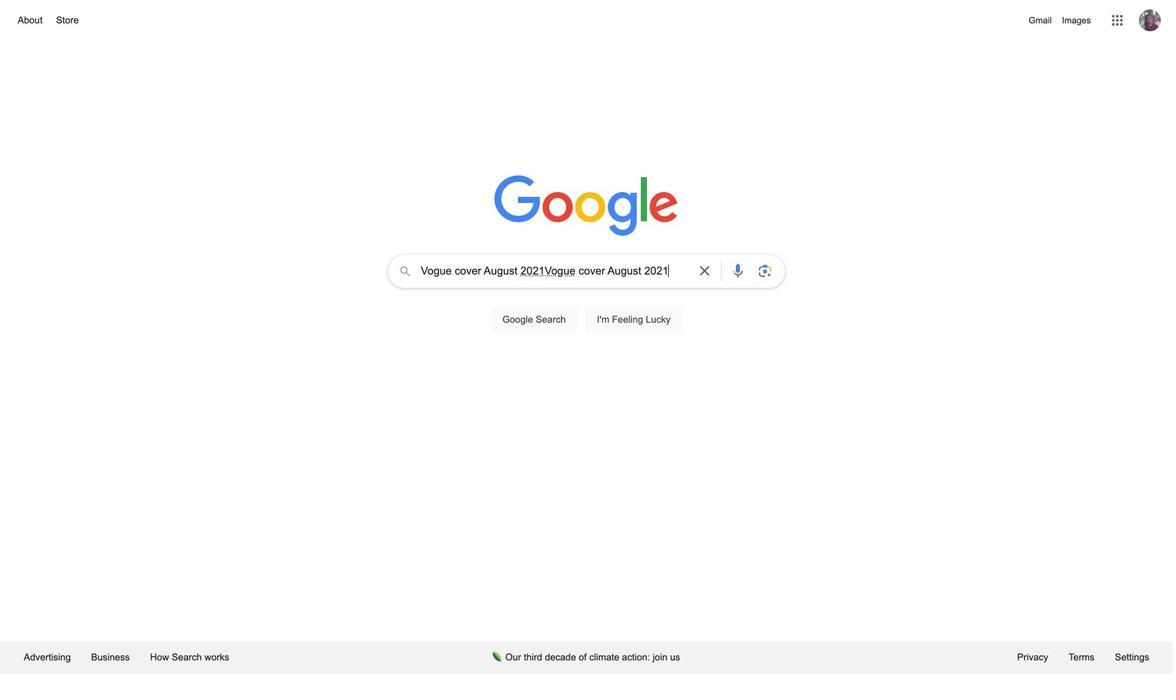 Task type: locate. For each thing, give the bounding box(es) containing it.
search by voice image
[[730, 263, 746, 279]]

None search field
[[14, 251, 1160, 348]]

google image
[[494, 175, 679, 238]]



Task type: vqa. For each thing, say whether or not it's contained in the screenshot.
Search by voice image
yes



Task type: describe. For each thing, give the bounding box(es) containing it.
search by image image
[[757, 263, 773, 279]]

Search text field
[[421, 263, 688, 282]]



